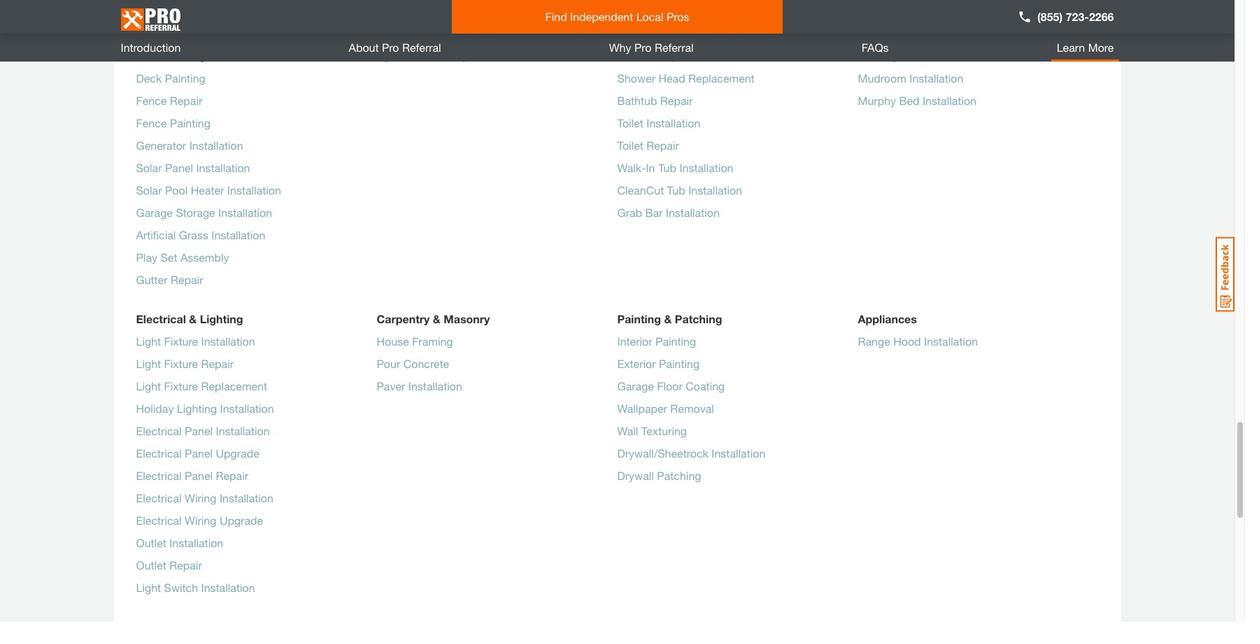 Task type: locate. For each thing, give the bounding box(es) containing it.
& for electrical
[[189, 312, 197, 325]]

& up framing
[[433, 312, 441, 325]]

0 vertical spatial tub
[[618, 4, 636, 17]]

1 horizontal spatial referral
[[655, 41, 694, 54]]

installation down laundry room installation link
[[910, 71, 964, 84]]

lighting up light fixture installation
[[200, 312, 243, 325]]

outlet up outlet repair
[[136, 536, 166, 549]]

electrical up outlet installation
[[136, 513, 182, 527]]

installation right bed
[[923, 93, 977, 107]]

electrical down the electrical panel upgrade link
[[136, 469, 182, 482]]

1 horizontal spatial replacement
[[689, 71, 755, 84]]

framing
[[412, 334, 453, 348]]

upgrade down electrical panel installation link
[[216, 446, 260, 460]]

installation up electrical wiring upgrade
[[220, 491, 274, 504]]

1 vertical spatial garage
[[618, 379, 654, 392]]

2 vertical spatial tub
[[667, 183, 686, 196]]

1 vertical spatial solar
[[136, 183, 162, 196]]

toilet
[[618, 116, 644, 129], [618, 138, 644, 152]]

shower down custom
[[618, 49, 656, 62]]

1 electrical from the top
[[136, 312, 186, 325]]

0 vertical spatial replacement
[[689, 71, 755, 84]]

& up interior painting
[[664, 312, 672, 325]]

play set assembly
[[136, 250, 229, 264]]

wiring down electrical panel repair link
[[185, 491, 217, 504]]

0 vertical spatial deck
[[136, 49, 162, 62]]

fence
[[136, 93, 167, 107], [136, 116, 167, 129]]

1 horizontal spatial &
[[433, 312, 441, 325]]

installation right room
[[935, 49, 989, 62]]

0 horizontal spatial water
[[377, 26, 406, 40]]

light inside the light fixture replacement link
[[136, 379, 161, 392]]

solar for solar panel installation
[[136, 161, 162, 174]]

repair inside "link"
[[446, 26, 478, 40]]

panel down the electrical panel upgrade link
[[185, 469, 213, 482]]

1 outlet from the top
[[136, 536, 166, 549]]

pros
[[667, 10, 690, 23]]

0 vertical spatial upgrade
[[216, 446, 260, 460]]

electrical panel upgrade link
[[136, 445, 260, 467]]

carpentry
[[377, 312, 430, 325]]

1 pro from the left
[[382, 41, 399, 54]]

installation down find
[[542, 49, 595, 62]]

panel down generator installation link
[[165, 161, 193, 174]]

outlet
[[136, 536, 166, 549], [136, 558, 166, 571]]

grab
[[618, 205, 643, 219]]

grab bar installation link
[[618, 204, 720, 226]]

lighting down the light fixture replacement link in the bottom of the page
[[177, 401, 217, 415]]

fixture up "light fixture repair"
[[164, 334, 198, 348]]

carpentry & masonry
[[377, 312, 490, 325]]

toilet for toilet repair
[[618, 138, 644, 152]]

outlet repair
[[136, 558, 202, 571]]

water up water heater repair
[[423, 4, 452, 17]]

repair for gutter repair
[[171, 273, 203, 286]]

heater up the "garage storage installation"
[[191, 183, 224, 196]]

electrical wiring installation link
[[136, 490, 274, 512]]

installation up cleancut tub installation
[[680, 161, 734, 174]]

door
[[701, 26, 726, 40]]

painting up generator installation
[[170, 116, 211, 129]]

1 solar from the top
[[136, 161, 162, 174]]

water up about pro referral
[[377, 26, 406, 40]]

1 & from the left
[[189, 312, 197, 325]]

pro right the "about"
[[382, 41, 399, 54]]

electrical panel upgrade
[[136, 446, 260, 460]]

2 solar from the top
[[136, 183, 162, 196]]

in
[[646, 161, 655, 174]]

1 deck from the top
[[136, 49, 162, 62]]

3 electrical from the top
[[136, 446, 182, 460]]

2 horizontal spatial &
[[664, 312, 672, 325]]

2 horizontal spatial water
[[473, 49, 502, 62]]

paver installation link
[[377, 378, 463, 400]]

fence repair
[[136, 93, 202, 107]]

drywall
[[618, 469, 654, 482]]

electrical panel repair link
[[136, 467, 249, 490]]

painting inside "link"
[[165, 71, 206, 84]]

electrical up electrical panel repair
[[136, 446, 182, 460]]

1 toilet from the top
[[618, 116, 644, 129]]

outlet inside 'outlet repair' "link"
[[136, 558, 166, 571]]

1 vertical spatial fence
[[136, 116, 167, 129]]

interior painting
[[618, 334, 696, 348]]

electrical inside "link"
[[136, 513, 182, 527]]

bar
[[646, 205, 663, 219]]

panel down holiday lighting installation link
[[185, 424, 213, 437]]

pergola installation link
[[136, 3, 231, 25]]

2 electrical from the top
[[136, 424, 182, 437]]

tub down walk-in tub installation link
[[667, 183, 686, 196]]

hood
[[894, 334, 921, 348]]

panel for electrical panel repair
[[185, 469, 213, 482]]

2 vertical spatial fixture
[[164, 379, 198, 392]]

0 horizontal spatial pro
[[382, 41, 399, 54]]

solar down generator on the top of page
[[136, 161, 162, 174]]

find independent local pros
[[546, 10, 690, 23]]

garage down exterior
[[618, 379, 654, 392]]

installation down conversion
[[729, 26, 783, 40]]

0 vertical spatial toilet
[[618, 116, 644, 129]]

tankless water heater installation link
[[377, 3, 546, 25]]

find independent local pros button
[[452, 0, 783, 34]]

heater up heat
[[409, 26, 443, 40]]

(855) 723-2266 link
[[1018, 8, 1115, 25]]

2 deck from the top
[[136, 71, 162, 84]]

home
[[858, 26, 888, 40]]

wiring down electrical wiring installation link
[[185, 513, 217, 527]]

1 horizontal spatial garage
[[618, 379, 654, 392]]

0 vertical spatial outlet
[[136, 536, 166, 549]]

light inside light fixture installation link
[[136, 334, 161, 348]]

patching
[[675, 312, 723, 325], [657, 469, 702, 482]]

office
[[892, 26, 921, 40]]

installation
[[177, 4, 231, 17], [492, 4, 546, 17], [165, 26, 219, 40], [729, 26, 783, 40], [924, 26, 978, 40], [542, 49, 595, 62], [935, 49, 989, 62], [910, 71, 964, 84], [923, 93, 977, 107], [647, 116, 701, 129], [189, 138, 243, 152], [196, 161, 250, 174], [680, 161, 734, 174], [227, 183, 281, 196], [689, 183, 743, 196], [218, 205, 272, 219], [666, 205, 720, 219], [212, 228, 266, 241], [201, 334, 255, 348], [925, 334, 978, 348], [409, 379, 463, 392], [220, 401, 274, 415], [216, 424, 270, 437], [712, 446, 766, 460], [220, 491, 274, 504], [170, 536, 223, 549], [201, 581, 255, 594]]

1 fixture from the top
[[164, 334, 198, 348]]

1 vertical spatial water
[[377, 26, 406, 40]]

1 wiring from the top
[[185, 491, 217, 504]]

0 vertical spatial fixture
[[164, 334, 198, 348]]

0 vertical spatial fence
[[136, 93, 167, 107]]

about
[[349, 41, 379, 54]]

0 horizontal spatial replacement
[[201, 379, 267, 392]]

3 & from the left
[[664, 312, 672, 325]]

walk-
[[618, 161, 646, 174]]

introduction
[[121, 41, 181, 54]]

0 horizontal spatial &
[[189, 312, 197, 325]]

garage for garage floor coating
[[618, 379, 654, 392]]

outlet installation
[[136, 536, 223, 549]]

wallpaper removal link
[[618, 400, 714, 422]]

1 vertical spatial outlet
[[136, 558, 166, 571]]

referral
[[402, 41, 441, 54], [655, 41, 694, 54]]

painting for exterior
[[659, 357, 700, 370]]

toilet up walk-
[[618, 138, 644, 152]]

upgrade for electrical wiring upgrade
[[220, 513, 263, 527]]

referral down custom shower door installation
[[655, 41, 694, 54]]

custom
[[618, 26, 657, 40]]

0 horizontal spatial garage
[[136, 205, 173, 219]]

artificial grass installation
[[136, 228, 266, 241]]

hybrid heat pump water heater installation
[[377, 49, 595, 62]]

lighting
[[200, 312, 243, 325], [177, 401, 217, 415]]

repair down tankless water heater installation link
[[446, 26, 478, 40]]

fixture down light fixture installation link
[[164, 357, 198, 370]]

installation up the "garage storage installation"
[[227, 183, 281, 196]]

shower repair link
[[618, 47, 691, 70]]

upgrade inside "link"
[[220, 513, 263, 527]]

water right pump
[[473, 49, 502, 62]]

painting for fence
[[170, 116, 211, 129]]

laundry room installation link
[[858, 47, 989, 70]]

repair down toilet installation link
[[647, 138, 679, 152]]

replacement down door
[[689, 71, 755, 84]]

installation up the solar pool heater installation
[[196, 161, 250, 174]]

repair inside "link"
[[170, 558, 202, 571]]

1 fence from the top
[[136, 93, 167, 107]]

& up light fixture installation
[[189, 312, 197, 325]]

installation down the cleancut tub installation 'link'
[[666, 205, 720, 219]]

tankless water heater installation
[[377, 4, 546, 17]]

holiday lighting installation link
[[136, 400, 274, 422]]

fixture inside the light fixture repair link
[[164, 357, 198, 370]]

repair for fence repair
[[170, 93, 202, 107]]

installation down the 'electrical wiring upgrade' "link" at the left of the page
[[170, 536, 223, 549]]

2 outlet from the top
[[136, 558, 166, 571]]

installation right hood
[[925, 334, 978, 348]]

tub right in
[[658, 161, 677, 174]]

bathtub repair
[[618, 93, 693, 107]]

paver
[[377, 379, 405, 392]]

referral down water heater repair
[[402, 41, 441, 54]]

repair up head
[[659, 49, 691, 62]]

light fixture replacement
[[136, 379, 267, 392]]

1 vertical spatial toilet
[[618, 138, 644, 152]]

5 electrical from the top
[[136, 491, 182, 504]]

garage up artificial
[[136, 205, 173, 219]]

exterior painting
[[618, 357, 700, 370]]

0 vertical spatial garage
[[136, 205, 173, 219]]

fixture inside light fixture installation link
[[164, 334, 198, 348]]

1 referral from the left
[[402, 41, 441, 54]]

2 light from the top
[[136, 357, 161, 370]]

wiring inside the 'electrical wiring upgrade' "link"
[[185, 513, 217, 527]]

installation down walk-in tub installation link
[[689, 183, 743, 196]]

fixture down the light fixture repair link
[[164, 379, 198, 392]]

patching up interior painting
[[675, 312, 723, 325]]

toilet repair link
[[618, 137, 679, 159]]

0 vertical spatial solar
[[136, 161, 162, 174]]

2 toilet from the top
[[618, 138, 644, 152]]

pro down custom
[[635, 41, 652, 54]]

light fixture installation link
[[136, 333, 255, 355]]

assembly
[[180, 250, 229, 264]]

deck building link
[[136, 47, 206, 70]]

tub left to
[[618, 4, 636, 17]]

toilet down bathtub
[[618, 116, 644, 129]]

painting down painting & patching
[[656, 334, 696, 348]]

deck inside "link"
[[136, 71, 162, 84]]

outlet down outlet installation link
[[136, 558, 166, 571]]

panel for solar panel installation
[[165, 161, 193, 174]]

electrical down gutter repair link
[[136, 312, 186, 325]]

1 vertical spatial deck
[[136, 71, 162, 84]]

installation down concrete
[[409, 379, 463, 392]]

play set assembly link
[[136, 249, 229, 271]]

fence down the deck painting "link"
[[136, 93, 167, 107]]

2 & from the left
[[433, 312, 441, 325]]

solar left pool
[[136, 183, 162, 196]]

floor
[[657, 379, 683, 392]]

1 light from the top
[[136, 334, 161, 348]]

artificial grass installation link
[[136, 226, 266, 249]]

installation down solar pool heater installation link
[[218, 205, 272, 219]]

1 vertical spatial upgrade
[[220, 513, 263, 527]]

0 horizontal spatial referral
[[402, 41, 441, 54]]

shower repair
[[618, 49, 691, 62]]

local
[[637, 10, 664, 23]]

repair down outlet installation link
[[170, 558, 202, 571]]

upgrade down electrical wiring installation link
[[220, 513, 263, 527]]

electrical down electrical panel repair link
[[136, 491, 182, 504]]

wiring inside electrical wiring installation link
[[185, 491, 217, 504]]

storage
[[176, 205, 215, 219]]

pergola
[[136, 4, 174, 17]]

3 fixture from the top
[[164, 379, 198, 392]]

outlet for outlet repair
[[136, 558, 166, 571]]

2 fence from the top
[[136, 116, 167, 129]]

water heater repair
[[377, 26, 478, 40]]

painting
[[165, 71, 206, 84], [170, 116, 211, 129], [618, 312, 661, 325], [656, 334, 696, 348], [659, 357, 700, 370]]

deck for deck building
[[136, 49, 162, 62]]

installation down the light fixture replacement link in the bottom of the page
[[220, 401, 274, 415]]

deck down shed
[[136, 49, 162, 62]]

water inside "link"
[[377, 26, 406, 40]]

1 vertical spatial fixture
[[164, 357, 198, 370]]

wiring for installation
[[185, 491, 217, 504]]

1 vertical spatial replacement
[[201, 379, 267, 392]]

electrical down holiday at the bottom
[[136, 424, 182, 437]]

1 horizontal spatial pro
[[635, 41, 652, 54]]

3 light from the top
[[136, 379, 161, 392]]

1 vertical spatial wiring
[[185, 513, 217, 527]]

0 vertical spatial wiring
[[185, 491, 217, 504]]

pergola installation
[[136, 4, 231, 17]]

2 referral from the left
[[655, 41, 694, 54]]

outlet inside outlet installation link
[[136, 536, 166, 549]]

light inside light switch installation link
[[136, 581, 161, 594]]

painting down building
[[165, 71, 206, 84]]

panel down electrical panel installation link
[[185, 446, 213, 460]]

2 fixture from the top
[[164, 357, 198, 370]]

heater inside "link"
[[409, 26, 443, 40]]

2 wiring from the top
[[185, 513, 217, 527]]

patching down drywall/sheetrock installation link
[[657, 469, 702, 482]]

4 electrical from the top
[[136, 469, 182, 482]]

panel for electrical panel upgrade
[[185, 446, 213, 460]]

shower head replacement link
[[618, 70, 755, 92]]

(855)
[[1038, 10, 1063, 23]]

solar
[[136, 161, 162, 174], [136, 183, 162, 196]]

deck for deck painting
[[136, 71, 162, 84]]

toilet installation link
[[618, 114, 701, 137]]

repair up electrical wiring installation
[[216, 469, 249, 482]]

head
[[659, 71, 686, 84]]

4 light from the top
[[136, 581, 161, 594]]

0 vertical spatial water
[[423, 4, 452, 17]]

deck down deck building link
[[136, 71, 162, 84]]

painting for deck
[[165, 71, 206, 84]]

fixture inside the light fixture replacement link
[[164, 379, 198, 392]]

2 vertical spatial water
[[473, 49, 502, 62]]

cleancut tub installation
[[618, 183, 743, 196]]

murphy
[[858, 93, 897, 107]]

&
[[189, 312, 197, 325], [433, 312, 441, 325], [664, 312, 672, 325]]

drywall/sheetrock installation link
[[618, 445, 766, 467]]

painting up interior
[[618, 312, 661, 325]]

(855) 723-2266
[[1038, 10, 1115, 23]]

repair down play set assembly link
[[171, 273, 203, 286]]

6 electrical from the top
[[136, 513, 182, 527]]

painting up "garage floor coating"
[[659, 357, 700, 370]]

light inside the light fixture repair link
[[136, 357, 161, 370]]

repair down shower head replacement link
[[661, 93, 693, 107]]

replacement up "holiday lighting installation"
[[201, 379, 267, 392]]

electrical for electrical panel installation
[[136, 424, 182, 437]]

painting for interior
[[656, 334, 696, 348]]

repair
[[446, 26, 478, 40], [659, 49, 691, 62], [170, 93, 202, 107], [661, 93, 693, 107], [647, 138, 679, 152], [171, 273, 203, 286], [201, 357, 234, 370], [216, 469, 249, 482], [170, 558, 202, 571]]

installation up laundry room installation
[[924, 26, 978, 40]]

water heater repair link
[[377, 25, 478, 47]]

repair down the deck painting "link"
[[170, 93, 202, 107]]

heater right pump
[[505, 49, 538, 62]]

custom shower door installation link
[[618, 25, 783, 47]]

tub
[[618, 4, 636, 17], [658, 161, 677, 174], [667, 183, 686, 196]]

2 pro from the left
[[635, 41, 652, 54]]

fence up generator on the top of page
[[136, 116, 167, 129]]

gutter
[[136, 273, 168, 286]]



Task type: vqa. For each thing, say whether or not it's contained in the screenshot.
ARTIFICIAL
yes



Task type: describe. For each thing, give the bounding box(es) containing it.
mudroom installation link
[[858, 70, 964, 92]]

drywall/sheetrock installation
[[618, 446, 766, 460]]

to
[[639, 4, 649, 17]]

appliances
[[858, 312, 917, 325]]

paver installation
[[377, 379, 463, 392]]

building
[[165, 49, 206, 62]]

bathtub
[[618, 93, 657, 107]]

mudroom installation
[[858, 71, 964, 84]]

generator
[[136, 138, 186, 152]]

switch
[[164, 581, 198, 594]]

installation inside 'link'
[[689, 183, 743, 196]]

shed installation link
[[136, 25, 219, 47]]

toilet for toilet installation
[[618, 116, 644, 129]]

painting & patching
[[618, 312, 723, 325]]

1 vertical spatial tub
[[658, 161, 677, 174]]

wiring for upgrade
[[185, 513, 217, 527]]

holiday lighting installation
[[136, 401, 274, 415]]

coating
[[686, 379, 725, 392]]

installation up shed installation
[[177, 4, 231, 17]]

fixture for repair
[[164, 357, 198, 370]]

wall
[[618, 424, 639, 437]]

solar panel installation
[[136, 161, 250, 174]]

0 vertical spatial patching
[[675, 312, 723, 325]]

panel for electrical panel installation
[[185, 424, 213, 437]]

tankless
[[377, 4, 420, 17]]

electrical & lighting
[[136, 312, 243, 325]]

grab bar installation
[[618, 205, 720, 219]]

repair for toilet repair
[[647, 138, 679, 152]]

drywall patching
[[618, 469, 702, 482]]

2266
[[1090, 10, 1115, 23]]

light for light fixture repair
[[136, 357, 161, 370]]

wall texturing
[[618, 424, 687, 437]]

installation right switch
[[201, 581, 255, 594]]

garage floor coating
[[618, 379, 725, 392]]

drywall/sheetrock
[[618, 446, 709, 460]]

pro for why
[[635, 41, 652, 54]]

interior painting link
[[618, 333, 696, 355]]

tub to shower conversion link
[[618, 3, 750, 25]]

garage for garage storage installation
[[136, 205, 173, 219]]

play
[[136, 250, 157, 264]]

bathtub repair link
[[618, 92, 693, 114]]

tub to shower conversion
[[618, 4, 750, 17]]

walk-in tub installation link
[[618, 159, 734, 182]]

house framing link
[[377, 333, 453, 355]]

drywall patching link
[[618, 467, 702, 490]]

generator installation link
[[136, 137, 243, 159]]

pool
[[165, 183, 188, 196]]

heat
[[413, 49, 437, 62]]

installation down electrical & lighting
[[201, 334, 255, 348]]

1 vertical spatial patching
[[657, 469, 702, 482]]

installation down holiday lighting installation link
[[216, 424, 270, 437]]

wall texturing link
[[618, 422, 687, 445]]

repair for outlet repair
[[170, 558, 202, 571]]

range
[[858, 334, 891, 348]]

removal
[[671, 401, 714, 415]]

electrical for electrical panel repair
[[136, 469, 182, 482]]

electrical wiring upgrade
[[136, 513, 263, 527]]

artificial
[[136, 228, 176, 241]]

replacement for shower repair
[[689, 71, 755, 84]]

solar for solar pool heater installation
[[136, 183, 162, 196]]

shower down pros
[[660, 26, 698, 40]]

shed
[[136, 26, 162, 40]]

pour concrete
[[377, 357, 449, 370]]

outlet installation link
[[136, 534, 223, 557]]

electrical panel repair
[[136, 469, 249, 482]]

shower up bathtub
[[618, 71, 656, 84]]

shower head replacement
[[618, 71, 755, 84]]

set
[[161, 250, 177, 264]]

fixture for replacement
[[164, 379, 198, 392]]

installation up solar panel installation
[[189, 138, 243, 152]]

referral for about pro referral
[[402, 41, 441, 54]]

faqs
[[862, 41, 889, 54]]

electrical for electrical & lighting
[[136, 312, 186, 325]]

learn
[[1057, 41, 1086, 54]]

tub inside 'link'
[[667, 183, 686, 196]]

outlet for outlet installation
[[136, 536, 166, 549]]

upgrade for electrical panel upgrade
[[216, 446, 260, 460]]

electrical for electrical panel upgrade
[[136, 446, 182, 460]]

pro referral logo image
[[121, 3, 180, 37]]

pour concrete link
[[377, 355, 449, 378]]

hybrid
[[377, 49, 410, 62]]

electrical wiring installation
[[136, 491, 274, 504]]

installation down the garage storage installation link
[[212, 228, 266, 241]]

light fixture repair link
[[136, 355, 234, 378]]

hybrid heat pump water heater installation link
[[377, 47, 595, 70]]

installation up hybrid heat pump water heater installation
[[492, 4, 546, 17]]

why pro referral
[[609, 41, 694, 54]]

installation down bathtub repair link
[[647, 116, 701, 129]]

fence for fence repair
[[136, 93, 167, 107]]

pro for about
[[382, 41, 399, 54]]

murphy bed installation
[[858, 93, 977, 107]]

repair for shower repair
[[659, 49, 691, 62]]

shed installation
[[136, 26, 219, 40]]

fixture for installation
[[164, 334, 198, 348]]

concrete
[[404, 357, 449, 370]]

installation down 'pergola installation' link
[[165, 26, 219, 40]]

0 vertical spatial lighting
[[200, 312, 243, 325]]

repair for bathtub repair
[[661, 93, 693, 107]]

light fixture replacement link
[[136, 378, 267, 400]]

garage storage installation
[[136, 205, 272, 219]]

exterior painting link
[[618, 355, 700, 378]]

feedback link image
[[1216, 237, 1235, 312]]

generator installation
[[136, 138, 243, 152]]

1 vertical spatial lighting
[[177, 401, 217, 415]]

electrical for electrical wiring installation
[[136, 491, 182, 504]]

fence repair link
[[136, 92, 202, 114]]

shower right to
[[652, 4, 690, 17]]

solar pool heater installation
[[136, 183, 281, 196]]

about pro referral
[[349, 41, 441, 54]]

conversion
[[693, 4, 750, 17]]

fence for fence painting
[[136, 116, 167, 129]]

bed
[[900, 93, 920, 107]]

heater up hybrid heat pump water heater installation
[[455, 4, 489, 17]]

toilet installation
[[618, 116, 701, 129]]

gutter repair
[[136, 273, 203, 286]]

replacement for light fixture repair
[[201, 379, 267, 392]]

723-
[[1066, 10, 1090, 23]]

texturing
[[642, 424, 687, 437]]

solar panel installation link
[[136, 159, 250, 182]]

installation down removal
[[712, 446, 766, 460]]

house framing
[[377, 334, 453, 348]]

walk-in tub installation
[[618, 161, 734, 174]]

cleancut tub installation link
[[618, 182, 743, 204]]

electrical for electrical wiring upgrade
[[136, 513, 182, 527]]

repair up the "light fixture replacement"
[[201, 357, 234, 370]]

1 horizontal spatial water
[[423, 4, 452, 17]]

light for light fixture installation
[[136, 334, 161, 348]]

& for carpentry
[[433, 312, 441, 325]]

light for light switch installation
[[136, 581, 161, 594]]

& for painting
[[664, 312, 672, 325]]

light switch installation link
[[136, 579, 255, 602]]

light for light fixture replacement
[[136, 379, 161, 392]]

murphy bed installation link
[[858, 92, 977, 114]]

referral for why pro referral
[[655, 41, 694, 54]]

exterior
[[618, 357, 656, 370]]



